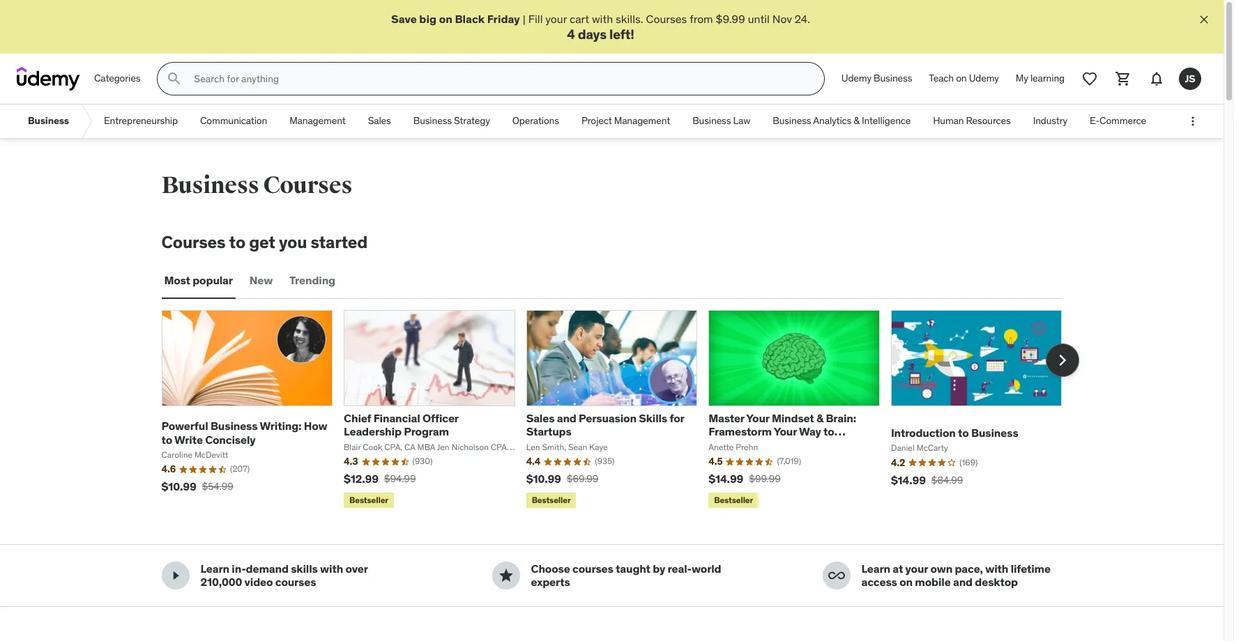 Task type: locate. For each thing, give the bounding box(es) containing it.
0 vertical spatial your
[[546, 12, 567, 26]]

your inside learn at your own pace, with lifetime access on mobile and desktop
[[906, 562, 929, 576]]

skills
[[291, 562, 318, 576]]

2 vertical spatial courses
[[161, 232, 226, 253]]

1 medium image from the left
[[167, 568, 184, 585]]

to inside powerful business writing: how to write concisely
[[161, 433, 172, 447]]

human resources
[[934, 115, 1011, 127]]

real-
[[668, 562, 692, 576]]

0 horizontal spatial management
[[290, 115, 346, 127]]

your right the master
[[747, 412, 770, 426]]

to right way
[[824, 425, 835, 439]]

video
[[245, 576, 273, 590]]

new button
[[247, 264, 276, 298]]

2 learn from the left
[[862, 562, 891, 576]]

skills.
[[616, 12, 644, 26]]

learn left in-
[[201, 562, 230, 576]]

mobile
[[915, 576, 951, 590]]

own
[[931, 562, 953, 576]]

success
[[709, 438, 752, 452]]

business law
[[693, 115, 751, 127]]

on inside learn at your own pace, with lifetime access on mobile and desktop
[[900, 576, 913, 590]]

medium image left access
[[828, 568, 845, 585]]

0 horizontal spatial udemy
[[842, 72, 872, 85]]

taught
[[616, 562, 651, 576]]

your
[[747, 412, 770, 426], [774, 425, 797, 439]]

more subcategory menu links image
[[1187, 115, 1201, 128]]

over
[[346, 562, 368, 576]]

notifications image
[[1149, 71, 1166, 87]]

0 horizontal spatial and
[[557, 412, 577, 426]]

how
[[304, 419, 327, 433]]

courses inside save big on black friday | fill your cart with skills. courses from $9.99 until nov 24. 4 days left!
[[646, 12, 687, 26]]

on right big
[[439, 12, 453, 26]]

udemy up business analytics & intelligence at the right of page
[[842, 72, 872, 85]]

1 horizontal spatial with
[[592, 12, 613, 26]]

medium image left 210,000
[[167, 568, 184, 585]]

sales
[[368, 115, 391, 127], [526, 412, 555, 426]]

and inside learn at your own pace, with lifetime access on mobile and desktop
[[954, 576, 973, 590]]

next image
[[1052, 350, 1074, 372]]

with up days
[[592, 12, 613, 26]]

udemy left my in the right top of the page
[[969, 72, 999, 85]]

2 management from the left
[[614, 115, 670, 127]]

1 horizontal spatial medium image
[[828, 568, 845, 585]]

24.
[[795, 12, 811, 26]]

1 vertical spatial sales
[[526, 412, 555, 426]]

1 udemy from the left
[[842, 72, 872, 85]]

learn inside learn at your own pace, with lifetime access on mobile and desktop
[[862, 562, 891, 576]]

2 medium image from the left
[[828, 568, 845, 585]]

to
[[229, 232, 246, 253], [824, 425, 835, 439], [959, 426, 969, 440], [161, 433, 172, 447]]

& inside the master your mindset & brain: framestorm your way to success
[[817, 412, 824, 426]]

js link
[[1174, 62, 1207, 96]]

courses up you
[[263, 171, 352, 200]]

1 horizontal spatial and
[[954, 576, 973, 590]]

and left persuasion
[[557, 412, 577, 426]]

1 horizontal spatial your
[[774, 425, 797, 439]]

your
[[546, 12, 567, 26], [906, 562, 929, 576]]

your right at
[[906, 562, 929, 576]]

2 udemy from the left
[[969, 72, 999, 85]]

e-commerce
[[1090, 115, 1147, 127]]

industry link
[[1022, 105, 1079, 138]]

sales link
[[357, 105, 402, 138]]

1 horizontal spatial &
[[854, 115, 860, 127]]

0 vertical spatial and
[[557, 412, 577, 426]]

your right fill
[[546, 12, 567, 26]]

0 horizontal spatial medium image
[[167, 568, 184, 585]]

your inside save big on black friday | fill your cart with skills. courses from $9.99 until nov 24. 4 days left!
[[546, 12, 567, 26]]

2 vertical spatial on
[[900, 576, 913, 590]]

learn at your own pace, with lifetime access on mobile and desktop
[[862, 562, 1051, 590]]

business link
[[17, 105, 80, 138]]

0 vertical spatial sales
[[368, 115, 391, 127]]

management
[[290, 115, 346, 127], [614, 115, 670, 127]]

1 horizontal spatial sales
[[526, 412, 555, 426]]

pace,
[[955, 562, 984, 576]]

0 horizontal spatial your
[[546, 12, 567, 26]]

teach on udemy link
[[921, 62, 1008, 96]]

brain:
[[826, 412, 857, 426]]

1 horizontal spatial courses
[[573, 562, 614, 576]]

management left sales link
[[290, 115, 346, 127]]

with inside save big on black friday | fill your cart with skills. courses from $9.99 until nov 24. 4 days left!
[[592, 12, 613, 26]]

on right teach
[[957, 72, 967, 85]]

and
[[557, 412, 577, 426], [954, 576, 973, 590]]

on left mobile
[[900, 576, 913, 590]]

sales and persuasion skills for startups
[[526, 412, 685, 439]]

1 vertical spatial and
[[954, 576, 973, 590]]

0 horizontal spatial learn
[[201, 562, 230, 576]]

with right pace,
[[986, 562, 1009, 576]]

0 vertical spatial &
[[854, 115, 860, 127]]

medium image for learn at your own pace, with lifetime access on mobile and desktop
[[828, 568, 845, 585]]

project management
[[582, 115, 670, 127]]

medium image
[[167, 568, 184, 585], [828, 568, 845, 585]]

startups
[[526, 425, 572, 439]]

sales inside sales and persuasion skills for startups
[[526, 412, 555, 426]]

courses left 'from'
[[646, 12, 687, 26]]

financial
[[374, 412, 420, 426]]

courses left taught
[[573, 562, 614, 576]]

friday
[[487, 12, 520, 26]]

1 horizontal spatial learn
[[862, 562, 891, 576]]

udemy
[[842, 72, 872, 85], [969, 72, 999, 85]]

0 horizontal spatial on
[[439, 12, 453, 26]]

0 horizontal spatial sales
[[368, 115, 391, 127]]

1 vertical spatial your
[[906, 562, 929, 576]]

0 horizontal spatial your
[[747, 412, 770, 426]]

udemy business link
[[833, 62, 921, 96]]

with left over
[[320, 562, 343, 576]]

1 horizontal spatial udemy
[[969, 72, 999, 85]]

on
[[439, 12, 453, 26], [957, 72, 967, 85], [900, 576, 913, 590]]

teach on udemy
[[929, 72, 999, 85]]

0 horizontal spatial with
[[320, 562, 343, 576]]

most popular
[[164, 274, 233, 288]]

powerful
[[161, 419, 208, 433]]

2 horizontal spatial on
[[957, 72, 967, 85]]

1 horizontal spatial management
[[614, 115, 670, 127]]

1 learn from the left
[[201, 562, 230, 576]]

your left way
[[774, 425, 797, 439]]

learn left at
[[862, 562, 891, 576]]

udemy business
[[842, 72, 913, 85]]

1 vertical spatial &
[[817, 412, 824, 426]]

courses right video
[[275, 576, 316, 590]]

teach
[[929, 72, 954, 85]]

chief financial officer leadership program link
[[344, 412, 459, 439]]

sales right management link
[[368, 115, 391, 127]]

days
[[578, 26, 607, 43]]

fill
[[529, 12, 543, 26]]

you
[[279, 232, 307, 253]]

courses to get you started
[[161, 232, 368, 253]]

with
[[592, 12, 613, 26], [320, 562, 343, 576], [986, 562, 1009, 576]]

1 horizontal spatial on
[[900, 576, 913, 590]]

popular
[[193, 274, 233, 288]]

experts
[[531, 576, 570, 590]]

0 vertical spatial on
[[439, 12, 453, 26]]

commerce
[[1100, 115, 1147, 127]]

my
[[1016, 72, 1029, 85]]

0 vertical spatial courses
[[646, 12, 687, 26]]

big
[[419, 12, 437, 26]]

wishlist image
[[1082, 71, 1099, 87]]

resources
[[967, 115, 1011, 127]]

human resources link
[[922, 105, 1022, 138]]

business analytics & intelligence
[[773, 115, 911, 127]]

& right analytics
[[854, 115, 860, 127]]

courses
[[573, 562, 614, 576], [275, 576, 316, 590]]

2 horizontal spatial courses
[[646, 12, 687, 26]]

& left brain:
[[817, 412, 824, 426]]

1 horizontal spatial your
[[906, 562, 929, 576]]

2 horizontal spatial with
[[986, 562, 1009, 576]]

0 horizontal spatial courses
[[275, 576, 316, 590]]

business inside powerful business writing: how to write concisely
[[211, 419, 258, 433]]

1 horizontal spatial courses
[[263, 171, 352, 200]]

courses up most popular
[[161, 232, 226, 253]]

world
[[692, 562, 722, 576]]

operations link
[[501, 105, 571, 138]]

master
[[709, 412, 745, 426]]

business courses
[[161, 171, 352, 200]]

and right own
[[954, 576, 973, 590]]

sales left persuasion
[[526, 412, 555, 426]]

js
[[1186, 72, 1196, 85]]

0 horizontal spatial &
[[817, 412, 824, 426]]

learn inside learn in-demand skills with over 210,000 video courses
[[201, 562, 230, 576]]

to left get
[[229, 232, 246, 253]]

to left "write"
[[161, 433, 172, 447]]

management right project
[[614, 115, 670, 127]]

shopping cart with 0 items image
[[1115, 71, 1132, 87]]

business law link
[[682, 105, 762, 138]]

way
[[799, 425, 822, 439]]



Task type: vqa. For each thing, say whether or not it's contained in the screenshot.
fifth xsmall image
no



Task type: describe. For each thing, give the bounding box(es) containing it.
strategy
[[454, 115, 490, 127]]

submit search image
[[166, 71, 183, 87]]

business strategy
[[413, 115, 490, 127]]

analytics
[[814, 115, 852, 127]]

master your mindset & brain: framestorm your way to success link
[[709, 412, 857, 452]]

courses inside choose courses taught by real-world experts
[[573, 562, 614, 576]]

with inside learn in-demand skills with over 210,000 video courses
[[320, 562, 343, 576]]

e-commerce link
[[1079, 105, 1158, 138]]

categories button
[[86, 62, 149, 96]]

powerful business writing: how to write concisely
[[161, 419, 327, 447]]

get
[[249, 232, 275, 253]]

save
[[391, 12, 417, 26]]

learn in-demand skills with over 210,000 video courses
[[201, 562, 368, 590]]

concisely
[[205, 433, 256, 447]]

carousel element
[[161, 310, 1079, 512]]

on inside save big on black friday | fill your cart with skills. courses from $9.99 until nov 24. 4 days left!
[[439, 12, 453, 26]]

entrepreneurship link
[[93, 105, 189, 138]]

trending
[[290, 274, 336, 288]]

leadership
[[344, 425, 402, 439]]

project management link
[[571, 105, 682, 138]]

human
[[934, 115, 964, 127]]

arrow pointing to subcategory menu links image
[[80, 105, 93, 138]]

with inside learn at your own pace, with lifetime access on mobile and desktop
[[986, 562, 1009, 576]]

1 vertical spatial courses
[[263, 171, 352, 200]]

introduction to business
[[891, 426, 1019, 440]]

by
[[653, 562, 666, 576]]

communication
[[200, 115, 267, 127]]

udemy image
[[17, 67, 80, 91]]

introduction to business link
[[891, 426, 1019, 440]]

communication link
[[189, 105, 278, 138]]

business analytics & intelligence link
[[762, 105, 922, 138]]

sales for sales and persuasion skills for startups
[[526, 412, 555, 426]]

1 vertical spatial on
[[957, 72, 967, 85]]

desktop
[[975, 576, 1018, 590]]

for
[[670, 412, 685, 426]]

e-
[[1090, 115, 1100, 127]]

persuasion
[[579, 412, 637, 426]]

to inside the master your mindset & brain: framestorm your way to success
[[824, 425, 835, 439]]

write
[[174, 433, 203, 447]]

program
[[404, 425, 449, 439]]

sales for sales
[[368, 115, 391, 127]]

|
[[523, 12, 526, 26]]

210,000
[[201, 576, 242, 590]]

introduction
[[891, 426, 956, 440]]

close image
[[1198, 13, 1212, 27]]

framestorm
[[709, 425, 772, 439]]

business strategy link
[[402, 105, 501, 138]]

1 management from the left
[[290, 115, 346, 127]]

my learning link
[[1008, 62, 1074, 96]]

law
[[734, 115, 751, 127]]

new
[[250, 274, 273, 288]]

learn for learn at your own pace, with lifetime access on mobile and desktop
[[862, 562, 891, 576]]

in-
[[232, 562, 246, 576]]

from
[[690, 12, 713, 26]]

mindset
[[772, 412, 814, 426]]

courses inside learn in-demand skills with over 210,000 video courses
[[275, 576, 316, 590]]

cart
[[570, 12, 589, 26]]

until
[[748, 12, 770, 26]]

demand
[[246, 562, 289, 576]]

industry
[[1034, 115, 1068, 127]]

started
[[311, 232, 368, 253]]

learn for learn in-demand skills with over 210,000 video courses
[[201, 562, 230, 576]]

and inside sales and persuasion skills for startups
[[557, 412, 577, 426]]

master your mindset & brain: framestorm your way to success
[[709, 412, 857, 452]]

skills
[[639, 412, 668, 426]]

management link
[[278, 105, 357, 138]]

operations
[[513, 115, 559, 127]]

nov
[[773, 12, 792, 26]]

0 horizontal spatial courses
[[161, 232, 226, 253]]

lifetime
[[1011, 562, 1051, 576]]

writing:
[[260, 419, 302, 433]]

learning
[[1031, 72, 1065, 85]]

choose courses taught by real-world experts
[[531, 562, 722, 590]]

black
[[455, 12, 485, 26]]

left!
[[610, 26, 635, 43]]

sales and persuasion skills for startups link
[[526, 412, 685, 439]]

save big on black friday | fill your cart with skills. courses from $9.99 until nov 24. 4 days left!
[[391, 12, 811, 43]]

trending button
[[287, 264, 338, 298]]

powerful business writing: how to write concisely link
[[161, 419, 327, 447]]

project
[[582, 115, 612, 127]]

to right introduction
[[959, 426, 969, 440]]

Search for anything text field
[[191, 67, 808, 91]]

chief
[[344, 412, 371, 426]]

categories
[[94, 72, 140, 85]]

medium image for learn in-demand skills with over 210,000 video courses
[[167, 568, 184, 585]]

at
[[893, 562, 904, 576]]

$9.99
[[716, 12, 746, 26]]

intelligence
[[862, 115, 911, 127]]

my learning
[[1016, 72, 1065, 85]]

medium image
[[498, 568, 514, 585]]

chief financial officer leadership program
[[344, 412, 459, 439]]

most
[[164, 274, 190, 288]]



